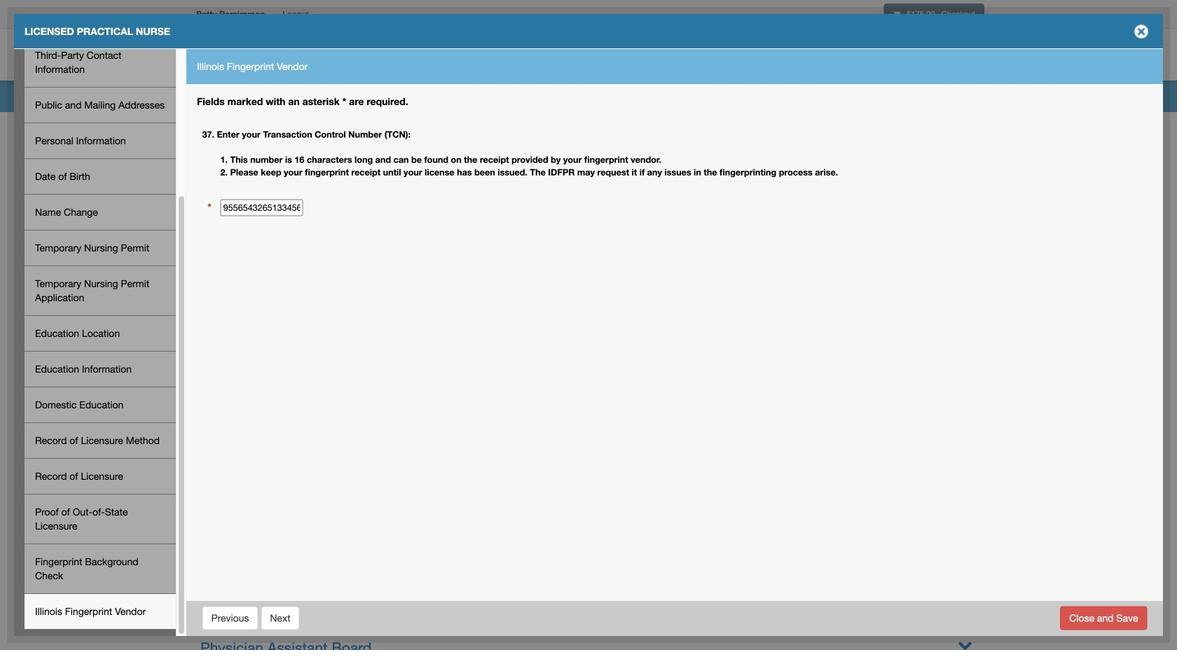 Task type: locate. For each thing, give the bounding box(es) containing it.
illinois department of financial and professional regulation image
[[189, 32, 509, 76]]

None button
[[202, 607, 258, 631], [261, 607, 300, 631], [1061, 607, 1148, 631], [202, 607, 258, 631], [261, 607, 300, 631], [1061, 607, 1148, 631]]

chevron down image
[[958, 592, 973, 607]]

None text field
[[221, 199, 303, 216]]



Task type: describe. For each thing, give the bounding box(es) containing it.
chevron down image
[[958, 638, 973, 651]]

shopping cart image
[[894, 10, 901, 18]]

close window image
[[1131, 20, 1153, 43]]



Task type: vqa. For each thing, say whether or not it's contained in the screenshot.
button
yes



